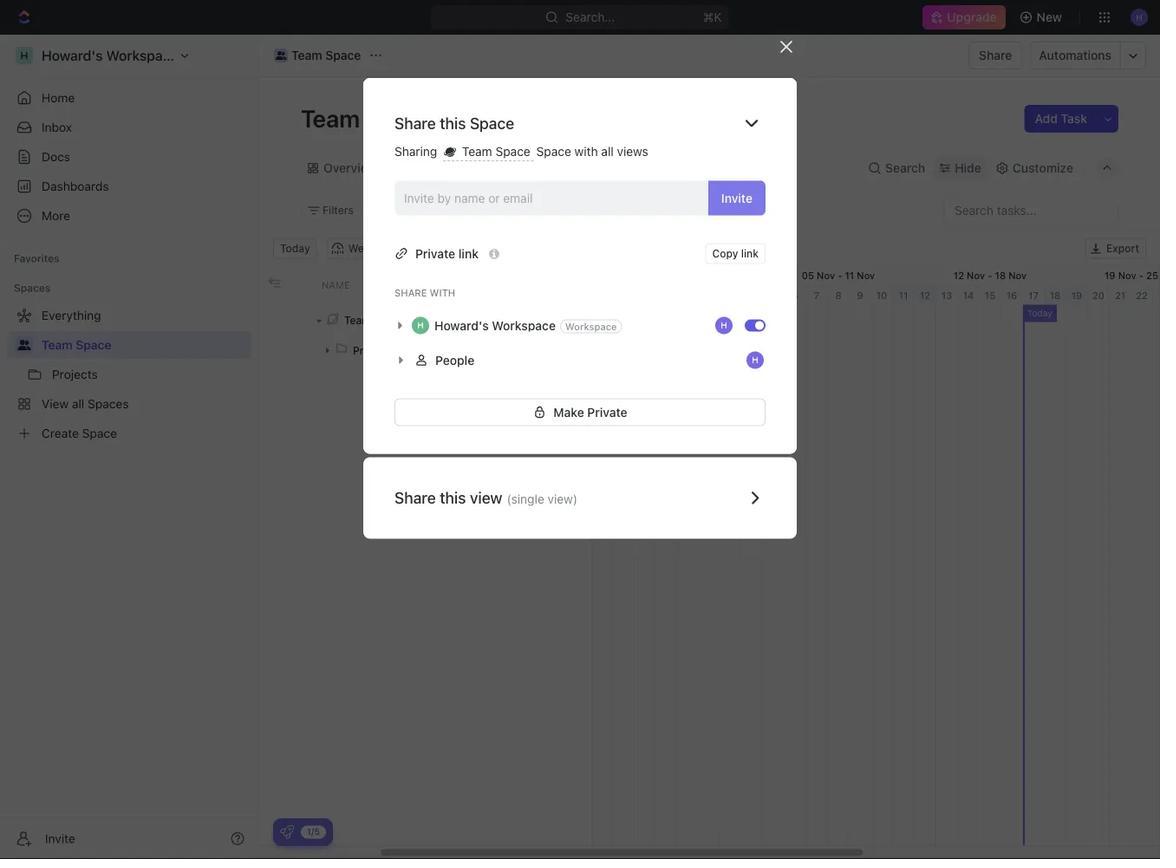 Task type: describe. For each thing, give the bounding box(es) containing it.
user group image inside team space link
[[276, 51, 286, 60]]

copy
[[712, 248, 738, 260]]

19 for 19
[[1071, 290, 1082, 301]]

22 element
[[1131, 286, 1153, 305]]

(
[[507, 492, 511, 506]]

team space inside "cell"
[[344, 314, 405, 326]]

view inside share this view ( single                 view )
[[548, 492, 573, 506]]

favorites
[[14, 252, 60, 264]]

0 horizontal spatial view
[[470, 489, 502, 507]]

4 nov from the left
[[1009, 270, 1027, 281]]

add task button
[[1024, 105, 1098, 133]]

automations
[[1039, 48, 1112, 62]]

people
[[435, 353, 474, 367]]

space with all views
[[536, 144, 648, 159]]

18 element
[[1045, 286, 1066, 305]]

link for private link
[[459, 246, 479, 261]]

add task
[[1035, 111, 1087, 126]]

task
[[1061, 111, 1087, 126]]

hide button
[[540, 200, 577, 221]]

0 horizontal spatial 18
[[995, 270, 1006, 281]]

0 horizontal spatial workspace
[[492, 318, 556, 333]]

2 element
[[698, 286, 720, 305]]

- for 25
[[1139, 270, 1144, 281]]

spaces
[[14, 282, 51, 294]]

21
[[1115, 290, 1126, 301]]

4 element
[[741, 286, 763, 305]]

private link
[[415, 246, 479, 261]]

13
[[941, 290, 952, 301]]

with for share
[[430, 288, 455, 299]]

sidebar navigation
[[0, 35, 259, 859]]

export
[[1106, 242, 1139, 254]]

05
[[802, 270, 814, 281]]

search
[[885, 161, 925, 175]]

12 for 12
[[920, 290, 930, 301]]

nov for 19
[[1118, 270, 1136, 281]]

copy link
[[712, 248, 759, 260]]

customize button
[[990, 156, 1079, 180]]

user group image inside team space tree
[[18, 340, 31, 350]]

list link
[[531, 156, 555, 180]]

overview
[[323, 161, 377, 175]]

20
[[1092, 290, 1105, 301]]

25
[[1146, 270, 1158, 281]]

share for share with
[[395, 288, 427, 299]]

10 element
[[871, 286, 893, 305]]

7
[[814, 290, 820, 301]]

howard's
[[434, 318, 489, 333]]

team space inside tree
[[42, 338, 111, 352]]

8
[[835, 290, 842, 301]]

- for 11
[[838, 270, 842, 281]]

board link
[[465, 156, 502, 180]]

name row
[[259, 266, 592, 305]]

11 element
[[893, 286, 915, 305]]

automations button
[[1030, 42, 1120, 68]]

share with
[[395, 288, 455, 299]]

nov for 12
[[967, 270, 985, 281]]

today inside button
[[280, 242, 310, 254]]

17 element
[[1023, 286, 1045, 305]]

list
[[534, 161, 555, 175]]

board
[[468, 161, 502, 175]]

)
[[573, 492, 578, 506]]

2 nov from the left
[[857, 270, 875, 281]]

11 inside 05 nov - 11 nov element
[[845, 270, 854, 281]]

this for view
[[440, 489, 466, 507]]

22 oct - 28 oct element
[[460, 266, 612, 285]]

- for 18
[[988, 270, 992, 281]]

31 element
[[655, 286, 676, 305]]

1/5
[[307, 827, 320, 837]]

assignees button
[[444, 200, 525, 221]]

2 horizontal spatial h
[[752, 355, 758, 365]]

all
[[601, 144, 614, 159]]

invite inside sidebar navigation
[[45, 831, 75, 846]]

team inside "cell"
[[344, 314, 371, 326]]

make
[[554, 405, 584, 419]]

10
[[876, 290, 887, 301]]

share for share
[[979, 48, 1012, 62]]

overview link
[[320, 156, 377, 180]]

14
[[963, 290, 974, 301]]

21 element
[[1110, 286, 1131, 305]]

share for share this space
[[395, 114, 436, 132]]

team space cell
[[311, 305, 537, 335]]

23 element
[[1153, 286, 1160, 305]]

19 nov - 25 
[[1105, 270, 1160, 281]]

22
[[1136, 290, 1148, 301]]

today button
[[273, 238, 317, 259]]

team inside tree
[[42, 338, 73, 352]]

add
[[1035, 111, 1058, 126]]

export button
[[1086, 238, 1146, 259]]

upgrade
[[947, 10, 997, 24]]

19 for 19 nov - 25 
[[1105, 270, 1116, 281]]



Task type: locate. For each thing, give the bounding box(es) containing it.
1 vertical spatial 18
[[1050, 290, 1061, 301]]

dashboards
[[42, 179, 109, 193]]

0 horizontal spatial h
[[417, 320, 424, 330]]

h down share with
[[417, 320, 424, 330]]

0 horizontal spatial 19
[[1071, 290, 1082, 301]]

14 element
[[958, 286, 980, 305]]

Invite by name or email text field
[[404, 185, 701, 211]]

3 - from the left
[[1139, 270, 1144, 281]]

0 horizontal spatial link
[[459, 246, 479, 261]]

0 vertical spatial today
[[280, 242, 310, 254]]

19 up 21
[[1105, 270, 1116, 281]]

team space tree grid
[[259, 266, 592, 845]]

with left all
[[575, 144, 598, 159]]

views
[[617, 144, 648, 159]]

18
[[995, 270, 1006, 281], [1050, 290, 1061, 301]]

20 element
[[1088, 286, 1110, 305]]

new button
[[1012, 3, 1073, 31]]

upgrade link
[[923, 5, 1005, 29]]

1 horizontal spatial with
[[575, 144, 598, 159]]

1 horizontal spatial invite
[[721, 191, 753, 205]]

team space link
[[270, 45, 365, 66], [42, 331, 248, 359]]

1 vertical spatial hide
[[547, 204, 570, 216]]

1 horizontal spatial team space link
[[270, 45, 365, 66]]

h down 3 element
[[721, 320, 727, 330]]

team space - 0.00% row
[[259, 305, 592, 335]]

user group image
[[276, 51, 286, 60], [18, 340, 31, 350]]

name
[[322, 279, 350, 290]]

12 nov - 18 nov element
[[915, 266, 1066, 285]]

space
[[325, 48, 361, 62], [365, 104, 435, 132], [470, 114, 514, 132], [496, 144, 530, 159], [536, 144, 571, 159], [374, 314, 405, 326], [76, 338, 111, 352]]

30 element
[[634, 286, 655, 305]]

nov up 16 element
[[1009, 270, 1027, 281]]

3 element
[[720, 286, 741, 305]]

1 horizontal spatial private
[[587, 405, 627, 419]]

1 vertical spatial 19
[[1071, 290, 1082, 301]]

19 element
[[1066, 286, 1088, 305]]

private
[[415, 246, 455, 261], [587, 405, 627, 419]]

0 horizontal spatial 11
[[845, 270, 854, 281]]

1 horizontal spatial 12
[[954, 270, 964, 281]]

this up the sharing
[[440, 114, 466, 132]]

hide right 'search'
[[955, 161, 981, 175]]

0 horizontal spatial -
[[838, 270, 842, 281]]

1 element
[[676, 286, 698, 305]]

this left (
[[440, 489, 466, 507]]

12 inside 12 element
[[920, 290, 930, 301]]

12 inside "12 nov - 18 nov" element
[[954, 270, 964, 281]]

12
[[954, 270, 964, 281], [920, 290, 930, 301]]

0 horizontal spatial hide
[[547, 204, 570, 216]]

team
[[291, 48, 322, 62], [301, 104, 360, 132], [462, 144, 492, 159], [344, 314, 371, 326], [42, 338, 73, 352]]

13 element
[[936, 286, 958, 305]]

1 horizontal spatial hide
[[955, 161, 981, 175]]

make private
[[554, 405, 627, 419]]

1 vertical spatial with
[[430, 288, 455, 299]]

share inside button
[[979, 48, 1012, 62]]

1 horizontal spatial h
[[721, 320, 727, 330]]

0 horizontal spatial 12
[[920, 290, 930, 301]]

hide inside dropdown button
[[955, 161, 981, 175]]

 image inside "name" row
[[268, 276, 280, 288]]

3 nov from the left
[[967, 270, 985, 281]]

- left '25'
[[1139, 270, 1144, 281]]

12 right the 11 element
[[920, 290, 930, 301]]

0 horizontal spatial with
[[430, 288, 455, 299]]

05 nov - 11 nov
[[802, 270, 875, 281]]

team space tree
[[7, 302, 251, 447]]

customize
[[1013, 161, 1073, 175]]

1 vertical spatial 11
[[899, 290, 908, 301]]

1 horizontal spatial link
[[741, 248, 759, 260]]

1 horizontal spatial workspace
[[565, 321, 617, 332]]

2 - from the left
[[988, 270, 992, 281]]

1 vertical spatial invite
[[45, 831, 75, 846]]

1 horizontal spatial today
[[1027, 308, 1052, 318]]

hide down list
[[547, 204, 570, 216]]

nov up 21 element
[[1118, 270, 1136, 281]]

2 this from the top
[[440, 489, 466, 507]]

with
[[575, 144, 598, 159], [430, 288, 455, 299]]

29 oct - 04 nov element
[[612, 266, 763, 285]]

invite
[[721, 191, 753, 205], [45, 831, 75, 846]]

15
[[985, 290, 996, 301]]

6
[[792, 290, 798, 301]]

0 vertical spatial this
[[440, 114, 466, 132]]

29 element
[[612, 286, 634, 305]]

1 vertical spatial this
[[440, 489, 466, 507]]

home link
[[7, 84, 251, 112]]

this for space
[[440, 114, 466, 132]]

view left (
[[470, 489, 502, 507]]

1 horizontal spatial view
[[548, 492, 573, 506]]

0 vertical spatial 11
[[845, 270, 854, 281]]

18 right "17" element
[[1050, 290, 1061, 301]]

1 horizontal spatial -
[[988, 270, 992, 281]]

17
[[1028, 290, 1039, 301]]

docs
[[42, 150, 70, 164]]

h
[[417, 320, 424, 330], [721, 320, 727, 330], [752, 355, 758, 365]]

nov
[[817, 270, 835, 281], [857, 270, 875, 281], [967, 270, 985, 281], [1009, 270, 1027, 281], [1118, 270, 1136, 281]]

12 element
[[915, 286, 936, 305]]

nov up 14 element
[[967, 270, 985, 281]]

dashboards link
[[7, 173, 251, 200]]

0 horizontal spatial private
[[415, 246, 455, 261]]

nov inside 19 nov - 25 nov element
[[1118, 270, 1136, 281]]

share for share this view ( single                 view )
[[395, 489, 436, 507]]

workspace down 22 oct - 28 oct 'element' on the top of page
[[492, 318, 556, 333]]

favorites button
[[7, 248, 67, 269]]

search button
[[863, 156, 931, 180]]

space inside "cell"
[[374, 314, 405, 326]]

⌘k
[[703, 10, 722, 24]]

- up '8'
[[838, 270, 842, 281]]

0 vertical spatial hide
[[955, 161, 981, 175]]

with for space
[[575, 144, 598, 159]]

0 horizontal spatial user group image
[[18, 340, 31, 350]]

1 vertical spatial private
[[587, 405, 627, 419]]

inbox
[[42, 120, 72, 134]]

0 vertical spatial 12
[[954, 270, 964, 281]]

1 horizontal spatial 18
[[1050, 290, 1061, 301]]

Search tasks... text field
[[944, 197, 1118, 223]]

0 vertical spatial invite
[[721, 191, 753, 205]]

new
[[1037, 10, 1062, 24]]

 image
[[268, 276, 280, 288]]

share this view ( single                 view )
[[395, 489, 578, 507]]

1 this from the top
[[440, 114, 466, 132]]

view right single
[[548, 492, 573, 506]]

with up team space - 0.00% row
[[430, 288, 455, 299]]

- up 15
[[988, 270, 992, 281]]

1 horizontal spatial user group image
[[276, 51, 286, 60]]

12 up 14
[[954, 270, 964, 281]]

h down 4 element
[[752, 355, 758, 365]]

private right make
[[587, 405, 627, 419]]

19 nov - 25 nov element
[[1066, 266, 1160, 285]]

18 up '15' element
[[995, 270, 1006, 281]]

11
[[845, 270, 854, 281], [899, 290, 908, 301]]

16
[[1006, 290, 1017, 301]]

1 horizontal spatial 19
[[1105, 270, 1116, 281]]

sharing
[[395, 144, 441, 159]]

nov for 05
[[817, 270, 835, 281]]

19 right 18 element
[[1071, 290, 1082, 301]]

workspace
[[492, 318, 556, 333], [565, 321, 617, 332]]

0 vertical spatial private
[[415, 246, 455, 261]]

1 vertical spatial team space link
[[42, 331, 248, 359]]

hide inside button
[[547, 204, 570, 216]]

05 nov - 11 nov element
[[763, 266, 915, 285]]

0 vertical spatial 18
[[995, 270, 1006, 281]]

single
[[511, 492, 544, 506]]

1 vertical spatial user group image
[[18, 340, 31, 350]]

12 nov - 18 nov
[[954, 270, 1027, 281]]

16 element
[[1001, 286, 1023, 305]]

1 vertical spatial 12
[[920, 290, 930, 301]]

column header
[[259, 266, 285, 304]]

0 vertical spatial user group image
[[276, 51, 286, 60]]

hide
[[955, 161, 981, 175], [547, 204, 570, 216]]

inbox link
[[7, 114, 251, 141]]

share
[[979, 48, 1012, 62], [395, 114, 436, 132], [395, 288, 427, 299], [395, 489, 436, 507]]

docs link
[[7, 143, 251, 171]]

1 horizontal spatial 11
[[899, 290, 908, 301]]

link right copy
[[741, 248, 759, 260]]

assignees
[[466, 204, 517, 216]]

12 for 12 nov - 18 nov
[[954, 270, 964, 281]]

this
[[440, 114, 466, 132], [440, 489, 466, 507]]

11 inside the 11 element
[[899, 290, 908, 301]]

team space
[[291, 48, 361, 62], [301, 104, 440, 132], [459, 144, 534, 159], [344, 314, 405, 326], [42, 338, 111, 352]]

1 - from the left
[[838, 270, 842, 281]]

1 vertical spatial today
[[1027, 308, 1052, 318]]

view
[[470, 489, 502, 507], [548, 492, 573, 506]]

28 element
[[590, 286, 612, 305]]

team space link inside tree
[[42, 331, 248, 359]]

1 nov from the left
[[817, 270, 835, 281]]

search...
[[566, 10, 615, 24]]

howard's workspace
[[434, 318, 556, 333]]

link down "assignees" "button"
[[459, 246, 479, 261]]

private up "name" row
[[415, 246, 455, 261]]

9
[[857, 290, 863, 301]]

onboarding checklist button image
[[280, 825, 294, 839]]

share button
[[969, 42, 1023, 69]]

today
[[280, 242, 310, 254], [1027, 308, 1052, 318]]

15 element
[[980, 286, 1001, 305]]

onboarding checklist button element
[[280, 825, 294, 839]]

link
[[459, 246, 479, 261], [741, 248, 759, 260]]

0 horizontal spatial today
[[280, 242, 310, 254]]

0 horizontal spatial team space link
[[42, 331, 248, 359]]

19
[[1105, 270, 1116, 281], [1071, 290, 1082, 301]]

chat
[[409, 161, 436, 175]]

workspace down 28 element
[[565, 321, 617, 332]]

nov up 9
[[857, 270, 875, 281]]

share this space
[[395, 114, 514, 132]]

0 vertical spatial 19
[[1105, 270, 1116, 281]]

5 element
[[763, 286, 785, 305]]

0 vertical spatial with
[[575, 144, 598, 159]]

0 vertical spatial team space link
[[270, 45, 365, 66]]

-
[[838, 270, 842, 281], [988, 270, 992, 281], [1139, 270, 1144, 281]]

5 nov from the left
[[1118, 270, 1136, 281]]

name column header
[[311, 266, 537, 304]]

2 horizontal spatial -
[[1139, 270, 1144, 281]]

home
[[42, 91, 75, 105]]

hide button
[[934, 156, 987, 180]]

nov right 05
[[817, 270, 835, 281]]

link for copy link
[[741, 248, 759, 260]]

0 horizontal spatial invite
[[45, 831, 75, 846]]

chat link
[[406, 156, 436, 180]]

space inside tree
[[76, 338, 111, 352]]



Task type: vqa. For each thing, say whether or not it's contained in the screenshot.
the Team within cell
yes



